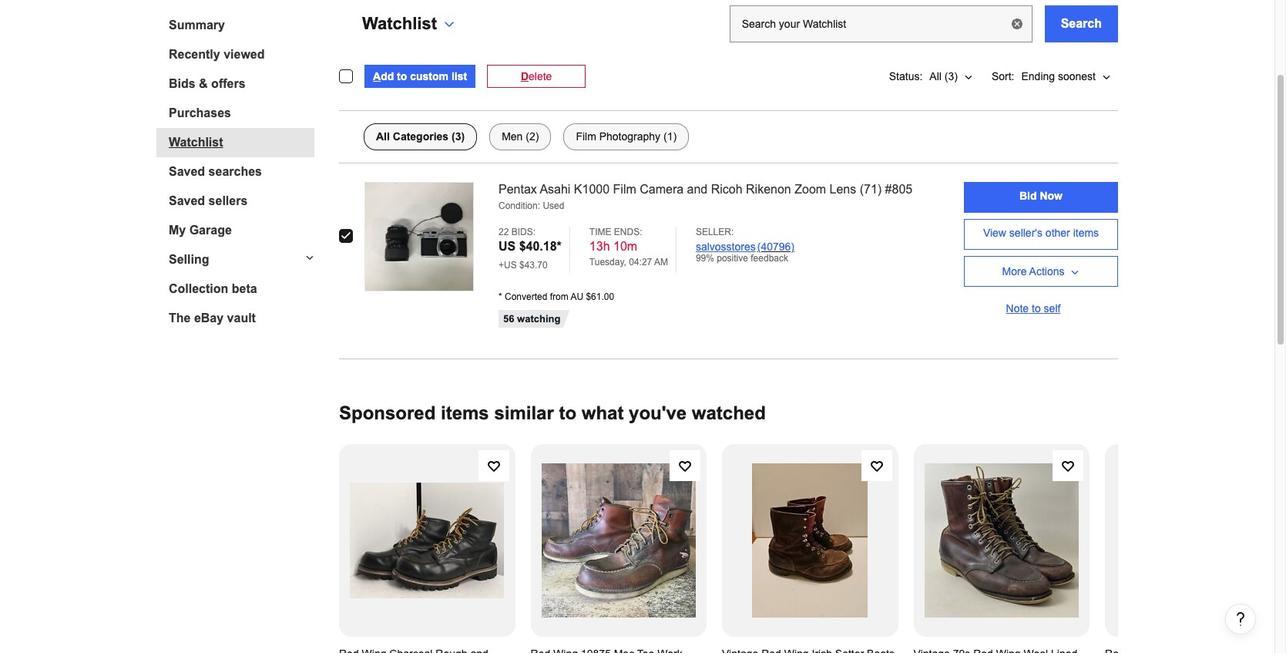 Task type: vqa. For each thing, say whether or not it's contained in the screenshot.
watchlist in the popup button
yes



Task type: locate. For each thing, give the bounding box(es) containing it.
beta
[[232, 282, 257, 295]]

my
[[169, 223, 186, 236]]

1 vertical spatial saved
[[169, 194, 205, 207]]

bids:
[[512, 227, 536, 238]]

1 horizontal spatial to
[[559, 403, 577, 423]]

bid
[[1020, 190, 1037, 202]]

saved sellers link
[[169, 194, 315, 208]]

you've
[[629, 403, 687, 423]]

1 vertical spatial to
[[1032, 302, 1041, 314]]

to left self
[[1032, 302, 1041, 314]]

add to custom list button
[[365, 64, 476, 88]]

sort:
[[992, 70, 1015, 82]]

22 bids: us $40.18* +us $43.70
[[499, 227, 562, 271]]

similar
[[494, 403, 554, 423]]

to for note
[[1032, 302, 1041, 314]]

selling
[[169, 252, 209, 266]]

saved
[[169, 165, 205, 178], [169, 194, 205, 207]]

more actions button
[[964, 256, 1119, 286]]

ending soonest button
[[1015, 61, 1119, 91]]

seller:
[[696, 227, 734, 238]]

tuesday,
[[590, 257, 627, 268]]

camera
[[640, 182, 684, 195]]

zoom
[[795, 182, 827, 195]]

items right other
[[1074, 227, 1099, 239]]

1 horizontal spatial items
[[1074, 227, 1099, 239]]

04:27
[[629, 257, 652, 268]]

$43.70
[[520, 260, 548, 271]]

view
[[984, 227, 1007, 239]]

sort: ending soonest
[[992, 70, 1096, 82]]

note to self
[[1007, 302, 1061, 314]]

pentax asahi k1000 film camera and ricoh rikenon zoom lens (71) #805 image
[[365, 182, 473, 290]]

0 horizontal spatial to
[[397, 70, 407, 82]]

seller: salvosstores (40796) 99% positive feedback
[[696, 227, 795, 264]]

ending
[[1022, 70, 1056, 82]]

0 horizontal spatial items
[[441, 403, 489, 423]]

to
[[397, 70, 407, 82], [1032, 302, 1041, 314], [559, 403, 577, 423]]

all (3) button
[[923, 61, 981, 91]]

None text field
[[730, 5, 1033, 42]]

salvosstores
[[696, 241, 756, 253]]

bids & offers link
[[169, 77, 315, 91]]

summary
[[169, 18, 225, 31]]

saved searches
[[169, 165, 262, 178]]

1 vertical spatial watchlist
[[169, 135, 223, 148]]

0 vertical spatial saved
[[169, 165, 205, 178]]

watchlist up add
[[362, 13, 437, 33]]

pentax asahi k1000 film camera and ricoh rikenon zoom lens (71) #805 condition: used
[[499, 182, 913, 211]]

used
[[543, 201, 565, 211]]

collection beta link
[[169, 282, 315, 296]]

k1000
[[574, 182, 610, 195]]

1 horizontal spatial watchlist
[[362, 13, 437, 33]]

delete
[[521, 70, 552, 82]]

saved up saved sellers
[[169, 165, 205, 178]]

saved for saved sellers
[[169, 194, 205, 207]]

bids
[[169, 77, 196, 90]]

asahi
[[540, 182, 571, 195]]

purchases link
[[169, 106, 315, 120]]

time ends: 13h 10m tuesday, 04:27 am
[[590, 227, 668, 268]]

lens
[[830, 182, 857, 195]]

us
[[499, 240, 516, 253]]

the ebay vault link
[[169, 311, 315, 325]]

feedback
[[751, 253, 789, 264]]

pentax
[[499, 182, 537, 195]]

saved up my
[[169, 194, 205, 207]]

sponsored
[[339, 403, 436, 423]]

0 vertical spatial items
[[1074, 227, 1099, 239]]

am
[[654, 257, 668, 268]]

sponsored items similar to what you've watched
[[339, 403, 766, 423]]

condition:
[[499, 201, 540, 211]]

1 saved from the top
[[169, 165, 205, 178]]

to right add
[[397, 70, 407, 82]]

watching
[[517, 313, 561, 325]]

(3)
[[945, 70, 958, 82]]

recently
[[169, 47, 220, 61]]

2 saved from the top
[[169, 194, 205, 207]]

ebay
[[194, 311, 224, 324]]

2 horizontal spatial to
[[1032, 302, 1041, 314]]

0 vertical spatial watchlist
[[362, 13, 437, 33]]

10m
[[614, 240, 638, 253]]

and
[[687, 182, 708, 195]]

help, opens dialogs image
[[1234, 611, 1249, 627]]

watchlist down purchases
[[169, 135, 223, 148]]

status: all (3)
[[889, 70, 958, 82]]

watchlist
[[362, 13, 437, 33], [169, 135, 223, 148]]

search
[[1061, 17, 1102, 30]]

vault
[[227, 311, 256, 324]]

0 vertical spatial to
[[397, 70, 407, 82]]

items left similar
[[441, 403, 489, 423]]

2 vertical spatial to
[[559, 403, 577, 423]]

to for add
[[397, 70, 407, 82]]

to left what at the bottom left of page
[[559, 403, 577, 423]]



Task type: describe. For each thing, give the bounding box(es) containing it.
self
[[1044, 302, 1061, 314]]

22
[[499, 227, 509, 238]]

soonest
[[1058, 70, 1096, 82]]

1 vertical spatial items
[[441, 403, 489, 423]]

note to self button
[[964, 293, 1119, 323]]

salvosstores link
[[696, 241, 756, 253]]

garage
[[189, 223, 232, 236]]

converted
[[505, 292, 548, 302]]

all
[[930, 70, 942, 82]]

more actions
[[1003, 265, 1065, 277]]

* converted from au $61.00
[[499, 292, 615, 302]]

bid now link
[[964, 182, 1119, 212]]

watchlist button
[[362, 13, 456, 34]]

saved sellers
[[169, 194, 248, 207]]

my garage
[[169, 223, 232, 236]]

delete button
[[487, 64, 586, 88]]

bids & offers
[[169, 77, 246, 90]]

now
[[1040, 190, 1063, 202]]

watched
[[692, 403, 766, 423]]

offers
[[211, 77, 246, 90]]

film
[[613, 182, 637, 195]]

&
[[199, 77, 208, 90]]

status:
[[889, 70, 923, 82]]

my garage link
[[169, 223, 315, 237]]

items inside view seller's other items link
[[1074, 227, 1099, 239]]

(40796) link
[[758, 241, 795, 253]]

watchlist link
[[169, 135, 315, 149]]

sellers
[[209, 194, 248, 207]]

56
[[503, 313, 515, 325]]

saved searches link
[[169, 165, 315, 178]]

time
[[590, 227, 612, 238]]

collection beta
[[169, 282, 257, 295]]

+us
[[499, 260, 517, 271]]

viewed
[[224, 47, 265, 61]]

from
[[550, 292, 569, 302]]

collection
[[169, 282, 228, 295]]

summary link
[[169, 18, 315, 32]]

search button
[[1045, 5, 1119, 42]]

other
[[1046, 227, 1071, 239]]

view seller's other items
[[984, 227, 1099, 239]]

recently viewed link
[[169, 47, 315, 61]]

ricoh
[[711, 182, 743, 195]]

13h
[[590, 240, 610, 253]]

view seller's other items link
[[964, 219, 1119, 249]]

custom
[[410, 70, 449, 82]]

pentax asahi k1000 film camera and ricoh rikenon zoom lens (71) #805 link
[[499, 182, 935, 198]]

positive
[[717, 253, 749, 264]]

actions
[[1030, 265, 1065, 277]]

the
[[169, 311, 191, 324]]

0 horizontal spatial watchlist
[[169, 135, 223, 148]]

searches
[[209, 165, 262, 178]]

*
[[499, 292, 502, 302]]

add
[[373, 70, 394, 82]]

saved for saved searches
[[169, 165, 205, 178]]

99%
[[696, 253, 715, 264]]

add to custom list
[[373, 70, 467, 82]]

selling button
[[157, 252, 315, 266]]

ends:
[[614, 227, 643, 238]]

watchlist inside popup button
[[362, 13, 437, 33]]

the ebay vault
[[169, 311, 256, 324]]

#805
[[886, 182, 913, 195]]

list
[[452, 70, 467, 82]]

recently viewed
[[169, 47, 265, 61]]

$40.18*
[[519, 240, 562, 253]]

56 watching
[[503, 313, 561, 325]]

(40796)
[[758, 241, 795, 253]]

note
[[1007, 302, 1029, 314]]

seller's
[[1010, 227, 1043, 239]]

$61.00
[[586, 292, 615, 302]]

(71)
[[860, 182, 882, 195]]

more
[[1003, 265, 1027, 277]]



